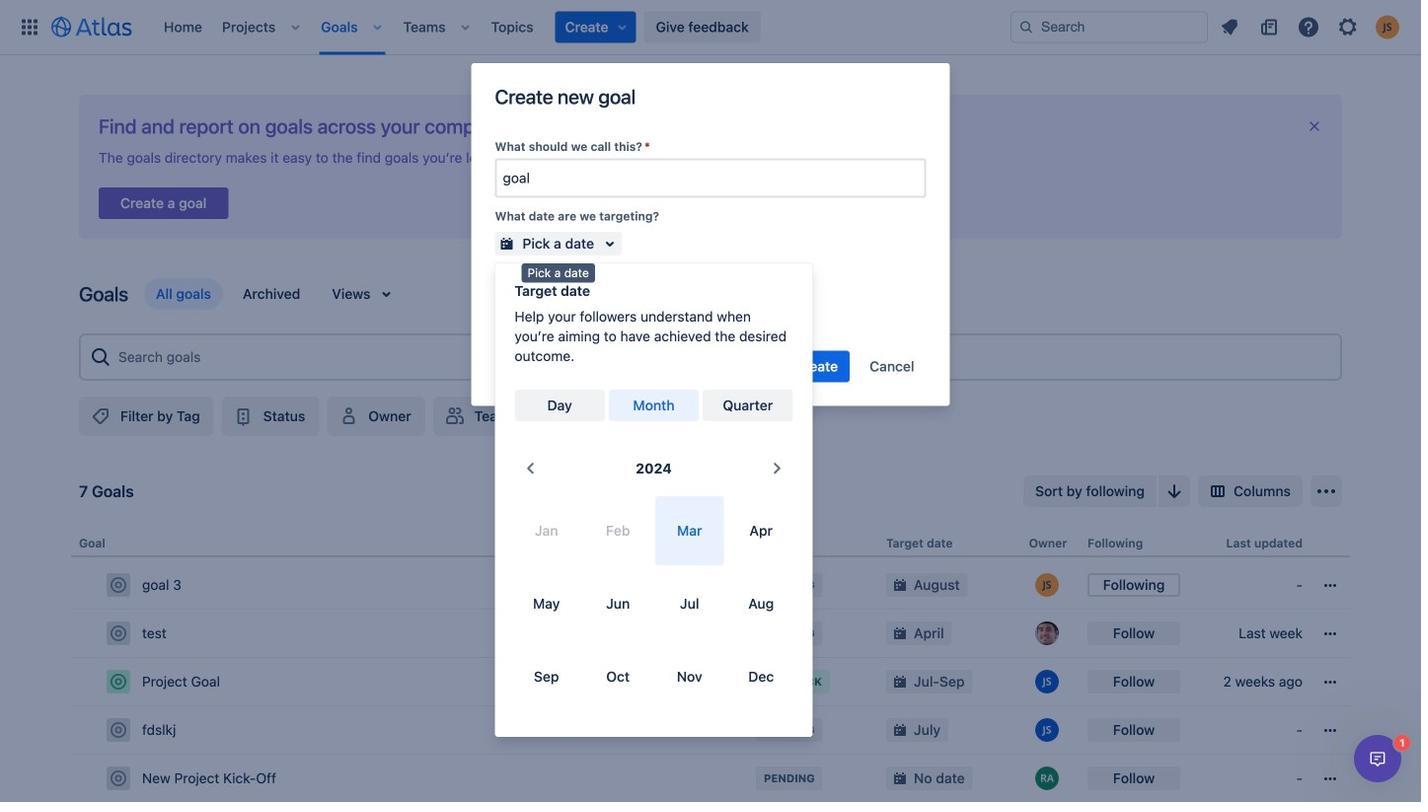 Task type: vqa. For each thing, say whether or not it's contained in the screenshot.
FOLLOWING image
yes



Task type: locate. For each thing, give the bounding box(es) containing it.
help image
[[1297, 15, 1321, 39]]

dialog
[[1354, 735, 1402, 783]]

reverse sort order image
[[1163, 480, 1187, 503]]

see next year image
[[766, 457, 789, 481]]

None search field
[[1011, 11, 1208, 43]]

banner
[[0, 0, 1421, 55]]

Search field
[[1011, 11, 1208, 43]]

tooltip
[[522, 264, 595, 283]]

None field
[[497, 160, 924, 196]]



Task type: describe. For each thing, give the bounding box(es) containing it.
Search goals field
[[113, 340, 1333, 375]]

see previous year image
[[519, 457, 542, 481]]

search goals image
[[89, 345, 113, 369]]

status image
[[232, 405, 255, 428]]

search image
[[1019, 19, 1034, 35]]

label image
[[89, 405, 113, 428]]

top element
[[12, 0, 1011, 55]]

following image
[[541, 405, 565, 428]]

close banner image
[[1307, 118, 1323, 134]]



